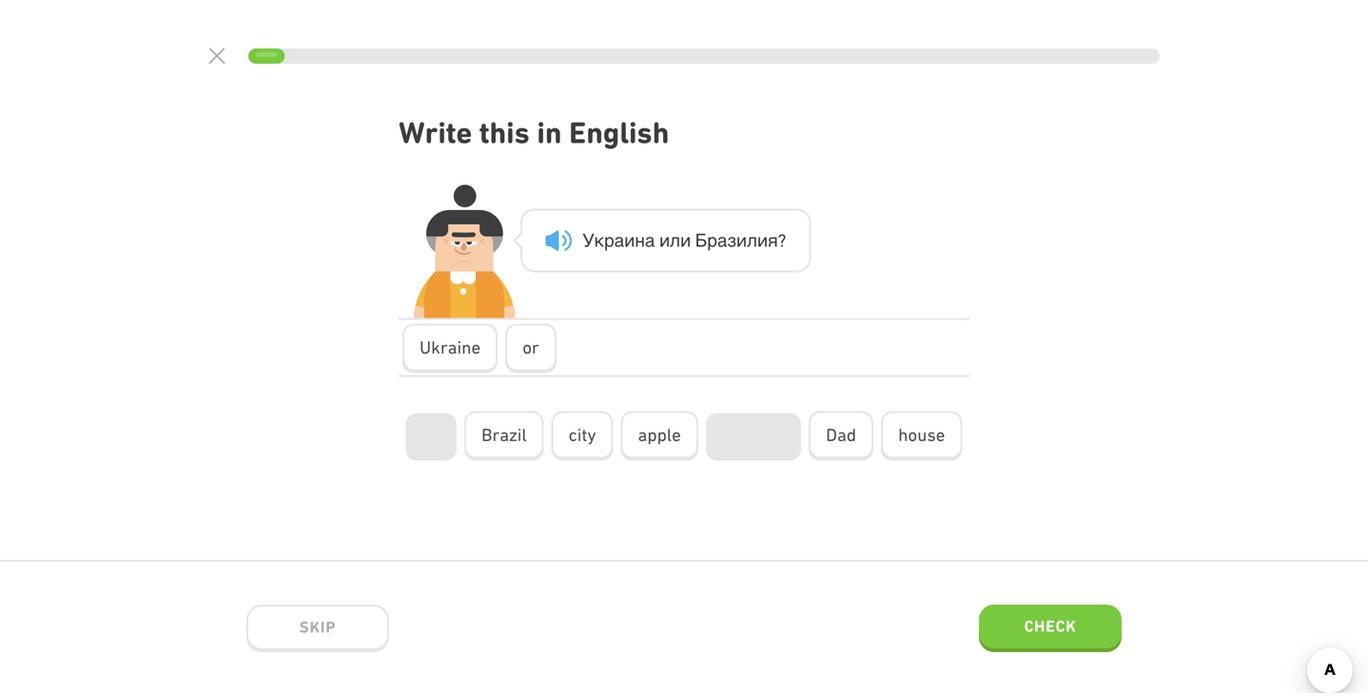 Task type: locate. For each thing, give the bounding box(es) containing it.
house
[[899, 425, 946, 446]]

skip
[[299, 619, 336, 637]]

brazil button
[[465, 412, 544, 461]]

ukraine
[[420, 338, 481, 358]]

р
[[605, 230, 615, 251], [708, 230, 718, 251]]

я
[[768, 230, 778, 251]]

и
[[625, 230, 635, 251], [660, 230, 670, 251], [681, 230, 691, 251], [737, 230, 747, 251], [758, 230, 768, 251]]

р left з
[[708, 230, 718, 251]]

и л и б р а з и л и я ?
[[660, 230, 787, 251]]

и right н
[[660, 230, 670, 251]]

house button
[[882, 412, 963, 461]]

б
[[696, 230, 708, 251]]

skip button
[[247, 605, 389, 653]]

и left the я
[[737, 230, 747, 251]]

4 и from the left
[[737, 230, 747, 251]]

3 и from the left
[[681, 230, 691, 251]]

и right к
[[625, 230, 635, 251]]

or button
[[506, 324, 557, 374]]

progress bar
[[248, 49, 1160, 64]]

1 р from the left
[[605, 230, 615, 251]]

check
[[1025, 618, 1077, 636]]

у к р а и н а
[[583, 230, 655, 251]]

2 л from the left
[[747, 230, 758, 251]]

и left ?
[[758, 230, 768, 251]]

р right the у
[[605, 230, 615, 251]]

0 horizontal spatial а
[[615, 230, 625, 251]]

0 horizontal spatial л
[[670, 230, 681, 251]]

5 и from the left
[[758, 230, 768, 251]]

ukraine button
[[403, 324, 498, 374]]

1 horizontal spatial а
[[645, 230, 655, 251]]

2 а from the left
[[645, 230, 655, 251]]

2 и from the left
[[660, 230, 670, 251]]

english
[[569, 115, 670, 150]]

а
[[615, 230, 625, 251], [645, 230, 655, 251], [718, 230, 728, 251]]

1 horizontal spatial р
[[708, 230, 718, 251]]

1 horizontal spatial л
[[747, 230, 758, 251]]

2 horizontal spatial а
[[718, 230, 728, 251]]

л
[[670, 230, 681, 251], [747, 230, 758, 251]]

у
[[583, 230, 595, 251]]

и left б
[[681, 230, 691, 251]]

л right з
[[747, 230, 758, 251]]

brazil
[[482, 425, 527, 446]]

л left б
[[670, 230, 681, 251]]

0 horizontal spatial р
[[605, 230, 615, 251]]



Task type: describe. For each thing, give the bounding box(es) containing it.
dad
[[826, 425, 857, 446]]

dad button
[[809, 412, 874, 461]]

к
[[595, 230, 605, 251]]

н
[[635, 230, 645, 251]]

or
[[523, 338, 540, 358]]

apple
[[638, 425, 681, 446]]

this
[[480, 115, 530, 150]]

in
[[537, 115, 562, 150]]

apple button
[[621, 412, 699, 461]]

write this in english
[[399, 115, 670, 150]]

write
[[399, 115, 472, 150]]

3 а from the left
[[718, 230, 728, 251]]

1 и from the left
[[625, 230, 635, 251]]

з
[[728, 230, 737, 251]]

city button
[[552, 412, 614, 461]]

1 л from the left
[[670, 230, 681, 251]]

?
[[778, 230, 787, 251]]

check button
[[980, 605, 1122, 653]]

2 р from the left
[[708, 230, 718, 251]]

1 а from the left
[[615, 230, 625, 251]]

city
[[569, 425, 596, 446]]



Task type: vqa. For each thing, say whether or not it's contained in the screenshot.
progress bar
yes



